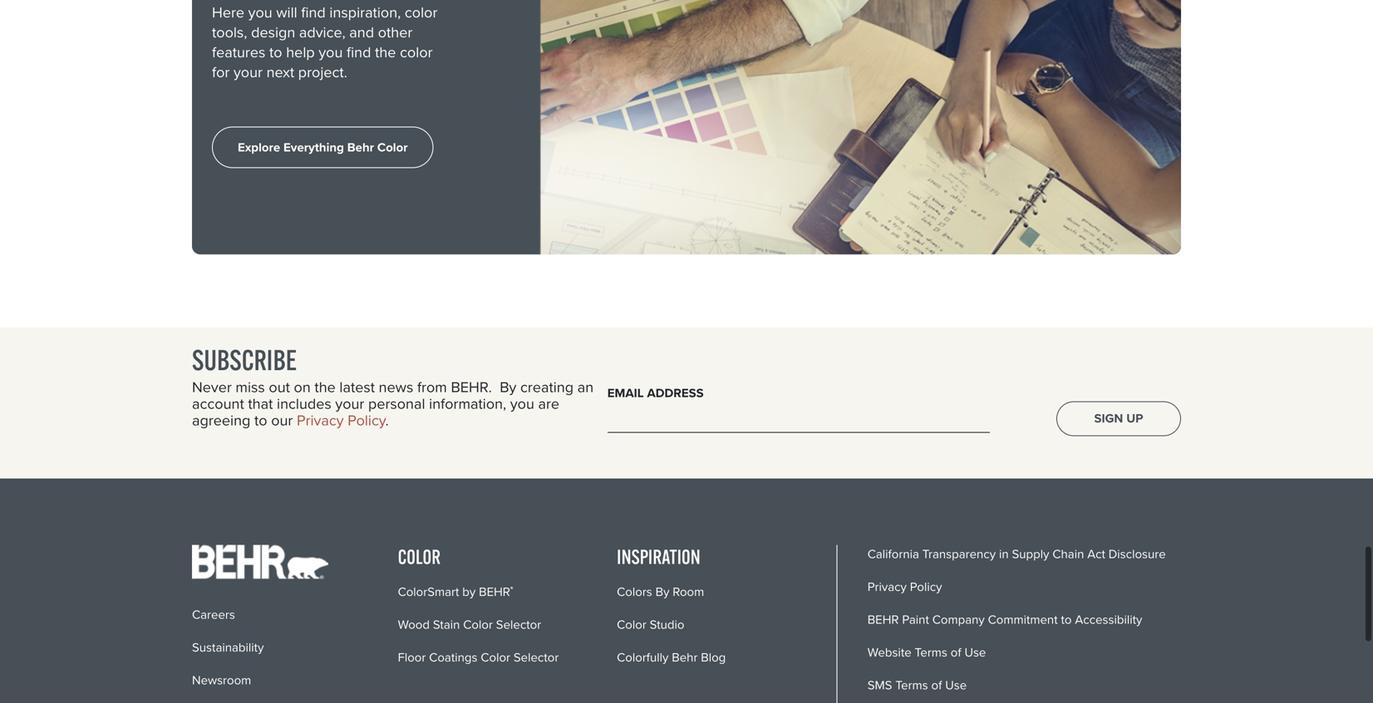 Task type: locate. For each thing, give the bounding box(es) containing it.
newsroom link
[[192, 672, 251, 690]]

you left are
[[510, 393, 534, 415]]

find
[[301, 1, 326, 23], [347, 41, 371, 63]]

privacy policy link
[[297, 410, 385, 432], [868, 578, 942, 597]]

1 vertical spatial the
[[315, 376, 336, 398]]

advice,
[[299, 21, 345, 43]]

0 vertical spatial of
[[951, 644, 961, 662]]

0 horizontal spatial find
[[301, 1, 326, 23]]

includes
[[277, 393, 331, 415]]

terms for website
[[915, 644, 947, 662]]

color right inspiration,
[[405, 1, 438, 23]]

0 horizontal spatial policy
[[348, 410, 385, 432]]

from
[[417, 376, 447, 398]]

0 horizontal spatial privacy policy link
[[297, 410, 385, 432]]

1 horizontal spatial find
[[347, 41, 371, 63]]

of down website terms of use
[[931, 677, 942, 695]]

1 horizontal spatial privacy policy link
[[868, 578, 942, 597]]

color
[[405, 1, 438, 23], [400, 41, 433, 63]]

to left the accessibility at the right of page
[[1061, 611, 1072, 630]]

an
[[577, 376, 594, 398]]

color right stain
[[463, 616, 493, 635]]

color down wood stain color selector
[[481, 649, 510, 668]]

policy
[[348, 410, 385, 432], [910, 578, 942, 597]]

0 vertical spatial use
[[965, 644, 986, 662]]

sms
[[868, 677, 892, 695]]

everything
[[283, 138, 344, 157]]

behr
[[479, 584, 510, 602], [868, 611, 899, 630]]

sustainability link
[[192, 639, 264, 657]]

1 horizontal spatial behr
[[868, 611, 899, 630]]

transparency
[[922, 546, 996, 564]]

use down company
[[965, 644, 986, 662]]

0 horizontal spatial of
[[931, 677, 942, 695]]

0 vertical spatial selector
[[496, 616, 541, 635]]

the right on
[[315, 376, 336, 398]]

behr inside 'explore everything behr color' 'link'
[[347, 138, 374, 157]]

your inside never miss out on the latest news from behr.  by creating an account that includes your personal information, you are agreeing to our
[[335, 393, 364, 415]]

color down colors
[[617, 616, 646, 635]]

1 horizontal spatial of
[[951, 644, 961, 662]]

2 horizontal spatial you
[[510, 393, 534, 415]]

selector down the ®
[[496, 616, 541, 635]]

privacy policy link up paint
[[868, 578, 942, 597]]

to left help
[[269, 41, 282, 63]]

your inside here you will find inspiration, color tools, design advice, and other features to help you find the color for your next project.
[[234, 61, 263, 83]]

1 vertical spatial by
[[655, 584, 669, 602]]

latest
[[339, 376, 375, 398]]

policy down latest
[[348, 410, 385, 432]]

use down website terms of use
[[945, 677, 967, 695]]

colorsmart
[[398, 584, 459, 602]]

privacy down california
[[868, 578, 907, 597]]

behr right everything
[[347, 138, 374, 157]]

find right the "will"
[[301, 1, 326, 23]]

1 horizontal spatial to
[[269, 41, 282, 63]]

blog
[[701, 649, 726, 668]]

1 horizontal spatial by
[[655, 584, 669, 602]]

your left .
[[335, 393, 364, 415]]

1 horizontal spatial you
[[319, 41, 343, 63]]

0 vertical spatial behr
[[347, 138, 374, 157]]

that
[[248, 393, 273, 415]]

1 vertical spatial behr
[[672, 649, 698, 668]]

to inside never miss out on the latest news from behr.  by creating an account that includes your personal information, you are agreeing to our
[[254, 410, 267, 432]]

0 horizontal spatial behr
[[347, 138, 374, 157]]

0 horizontal spatial by
[[500, 376, 516, 398]]

1 horizontal spatial behr
[[672, 649, 698, 668]]

use
[[965, 644, 986, 662], [945, 677, 967, 695]]

privacy policy .
[[297, 410, 389, 432]]

behr left blog
[[672, 649, 698, 668]]

behr
[[347, 138, 374, 157], [672, 649, 698, 668]]

by inside never miss out on the latest news from behr.  by creating an account that includes your personal information, you are agreeing to our
[[500, 376, 516, 398]]

sign up
[[1094, 410, 1143, 428]]

1 vertical spatial privacy
[[868, 578, 907, 597]]

1 vertical spatial of
[[931, 677, 942, 695]]

find down inspiration,
[[347, 41, 371, 63]]

privacy down on
[[297, 410, 344, 432]]

you left the "will"
[[248, 1, 272, 23]]

0 vertical spatial privacy policy link
[[297, 410, 385, 432]]

0 vertical spatial you
[[248, 1, 272, 23]]

0 vertical spatial policy
[[348, 410, 385, 432]]

of for sms terms of use
[[931, 677, 942, 695]]

privacy policy
[[868, 578, 942, 597]]

behr left paint
[[868, 611, 899, 630]]

policy for privacy policy
[[910, 578, 942, 597]]

by left room
[[655, 584, 669, 602]]

0 vertical spatial behr
[[479, 584, 510, 602]]

privacy
[[297, 410, 344, 432], [868, 578, 907, 597]]

selector
[[496, 616, 541, 635], [514, 649, 559, 668]]

of
[[951, 644, 961, 662], [931, 677, 942, 695]]

never
[[192, 376, 232, 398]]

to left 'our'
[[254, 410, 267, 432]]

color right everything
[[377, 138, 408, 157]]

website terms of use link
[[868, 644, 986, 662]]

information,
[[429, 393, 506, 415]]

miss
[[236, 376, 265, 398]]

behr paint logo image
[[192, 546, 328, 580]]

the
[[375, 41, 396, 63], [315, 376, 336, 398]]

of down company
[[951, 644, 961, 662]]

0 vertical spatial privacy
[[297, 410, 344, 432]]

you
[[248, 1, 272, 23], [319, 41, 343, 63], [510, 393, 534, 415]]

1 vertical spatial to
[[254, 410, 267, 432]]

terms right the sms
[[895, 677, 928, 695]]

your right for
[[234, 61, 263, 83]]

room
[[673, 584, 704, 602]]

use for sms terms of use
[[945, 677, 967, 695]]

here you will find inspiration, color tools, design advice, and other features to help you find the color for your next project.
[[212, 1, 438, 83]]

terms up sms terms of use link
[[915, 644, 947, 662]]

0 horizontal spatial your
[[234, 61, 263, 83]]

1 vertical spatial selector
[[514, 649, 559, 668]]

desktop image alt text image
[[538, 0, 1181, 255]]

2 horizontal spatial to
[[1061, 611, 1072, 630]]

1 horizontal spatial your
[[335, 393, 364, 415]]

1 vertical spatial find
[[347, 41, 371, 63]]

color right and
[[400, 41, 433, 63]]

0 horizontal spatial to
[[254, 410, 267, 432]]

0 vertical spatial your
[[234, 61, 263, 83]]

by left creating
[[500, 376, 516, 398]]

0 vertical spatial to
[[269, 41, 282, 63]]

policy up paint
[[910, 578, 942, 597]]

0 vertical spatial terms
[[915, 644, 947, 662]]

1 vertical spatial use
[[945, 677, 967, 695]]

1 horizontal spatial privacy
[[868, 578, 907, 597]]

color
[[377, 138, 408, 157], [398, 545, 441, 570], [463, 616, 493, 635], [617, 616, 646, 635], [481, 649, 510, 668]]

colors by room
[[617, 584, 704, 602]]

0 vertical spatial find
[[301, 1, 326, 23]]

0 horizontal spatial behr
[[479, 584, 510, 602]]

0 vertical spatial the
[[375, 41, 396, 63]]

colorsmart by behr ®
[[398, 584, 513, 602]]

colorfully behr blog
[[617, 649, 726, 668]]

0 horizontal spatial you
[[248, 1, 272, 23]]

wood stain color selector
[[398, 616, 541, 635]]

1 vertical spatial your
[[335, 393, 364, 415]]

0 vertical spatial color
[[405, 1, 438, 23]]

features
[[212, 41, 265, 63]]

0 horizontal spatial the
[[315, 376, 336, 398]]

sms terms of use
[[868, 677, 967, 695]]

explore everything behr color
[[238, 138, 408, 157]]

0 vertical spatial by
[[500, 376, 516, 398]]

color up colorsmart
[[398, 545, 441, 570]]

the right and
[[375, 41, 396, 63]]

1 horizontal spatial policy
[[910, 578, 942, 597]]

0 horizontal spatial privacy
[[297, 410, 344, 432]]

by
[[500, 376, 516, 398], [655, 584, 669, 602]]

1 vertical spatial terms
[[895, 677, 928, 695]]

®
[[510, 586, 513, 595]]

1 vertical spatial policy
[[910, 578, 942, 597]]

2 vertical spatial you
[[510, 393, 534, 415]]

terms
[[915, 644, 947, 662], [895, 677, 928, 695]]

colorfully
[[617, 649, 669, 668]]

behr right by
[[479, 584, 510, 602]]

subscribe
[[192, 343, 297, 378]]

selector down wood stain color selector link
[[514, 649, 559, 668]]

here
[[212, 1, 244, 23]]

news
[[379, 376, 413, 398]]

to
[[269, 41, 282, 63], [254, 410, 267, 432], [1061, 611, 1072, 630]]

1 vertical spatial behr
[[868, 611, 899, 630]]

you right help
[[319, 41, 343, 63]]

privacy policy link down latest
[[297, 410, 385, 432]]

1 horizontal spatial the
[[375, 41, 396, 63]]

the inside never miss out on the latest news from behr.  by creating an account that includes your personal information, you are agreeing to our
[[315, 376, 336, 398]]

stain
[[433, 616, 460, 635]]



Task type: describe. For each thing, give the bounding box(es) containing it.
Email Address email field
[[607, 408, 990, 433]]

color studio link
[[617, 616, 684, 635]]

chain
[[1053, 546, 1084, 564]]

selector for floor coatings color selector
[[514, 649, 559, 668]]

privacy for privacy policy
[[868, 578, 907, 597]]

careers
[[192, 606, 235, 625]]

never miss out on the latest news from behr.  by creating an account that includes your personal information, you are agreeing to our
[[192, 376, 594, 432]]

selector for wood stain color selector
[[496, 616, 541, 635]]

colors by room link
[[617, 584, 704, 602]]

sign
[[1094, 410, 1123, 428]]

color studio
[[617, 616, 684, 635]]

sms terms of use link
[[868, 677, 967, 695]]

1 vertical spatial color
[[400, 41, 433, 63]]

email address
[[607, 384, 704, 403]]

colorfully behr blog link
[[617, 649, 726, 668]]

of for website terms of use
[[951, 644, 961, 662]]

.
[[385, 410, 389, 432]]

careers link
[[192, 606, 235, 625]]

newsroom
[[192, 672, 251, 690]]

privacy for privacy policy .
[[297, 410, 344, 432]]

email
[[607, 384, 644, 403]]

coatings
[[429, 649, 477, 668]]

behr paint company commitment to accessibility link
[[868, 611, 1142, 630]]

website terms of use
[[868, 644, 986, 662]]

color inside 'link'
[[377, 138, 408, 157]]

up
[[1126, 410, 1143, 428]]

paint
[[902, 611, 929, 630]]

wood
[[398, 616, 430, 635]]

behr paint company commitment to accessibility
[[868, 611, 1142, 630]]

1 vertical spatial you
[[319, 41, 343, 63]]

out
[[269, 376, 290, 398]]

floor coatings color selector
[[398, 649, 559, 668]]

wood stain color selector link
[[398, 616, 541, 635]]

1 vertical spatial privacy policy link
[[868, 578, 942, 597]]

inspiration,
[[329, 1, 401, 23]]

disclosure
[[1109, 546, 1166, 564]]

design
[[251, 21, 295, 43]]

for
[[212, 61, 230, 83]]

sign up button
[[1056, 402, 1181, 437]]

colors
[[617, 584, 652, 602]]

next
[[266, 61, 294, 83]]

2 vertical spatial to
[[1061, 611, 1072, 630]]

inspiration
[[617, 545, 701, 570]]

agreeing
[[192, 410, 250, 432]]

on
[[294, 376, 311, 398]]

account
[[192, 393, 244, 415]]

terms for sms
[[895, 677, 928, 695]]

floor
[[398, 649, 426, 668]]

the inside here you will find inspiration, color tools, design advice, and other features to help you find the color for your next project.
[[375, 41, 396, 63]]

california transparency in supply chain act disclosure link
[[868, 546, 1166, 564]]

explore everything behr color link
[[212, 127, 434, 168]]

project.
[[298, 61, 347, 83]]

other
[[378, 21, 413, 43]]

to inside here you will find inspiration, color tools, design advice, and other features to help you find the color for your next project.
[[269, 41, 282, 63]]

website
[[868, 644, 912, 662]]

commitment
[[988, 611, 1058, 630]]

by
[[462, 584, 476, 602]]

california transparency in supply chain act disclosure
[[868, 546, 1166, 564]]

address
[[647, 384, 704, 403]]

accessibility
[[1075, 611, 1142, 630]]

company
[[932, 611, 985, 630]]

personal
[[368, 393, 425, 415]]

explore
[[238, 138, 280, 157]]

floor coatings color selector link
[[398, 649, 559, 668]]

you inside never miss out on the latest news from behr.  by creating an account that includes your personal information, you are agreeing to our
[[510, 393, 534, 415]]

help
[[286, 41, 315, 63]]

will
[[276, 1, 297, 23]]

are
[[538, 393, 559, 415]]

act
[[1087, 546, 1105, 564]]

use for website terms of use
[[965, 644, 986, 662]]

supply
[[1012, 546, 1049, 564]]

california
[[868, 546, 919, 564]]

studio
[[650, 616, 684, 635]]

in
[[999, 546, 1009, 564]]

tools,
[[212, 21, 247, 43]]

creating
[[520, 376, 574, 398]]

sustainability
[[192, 639, 264, 657]]

and
[[349, 21, 374, 43]]

our
[[271, 410, 293, 432]]

policy for privacy policy .
[[348, 410, 385, 432]]



Task type: vqa. For each thing, say whether or not it's contained in the screenshot.
the bottommost the By
yes



